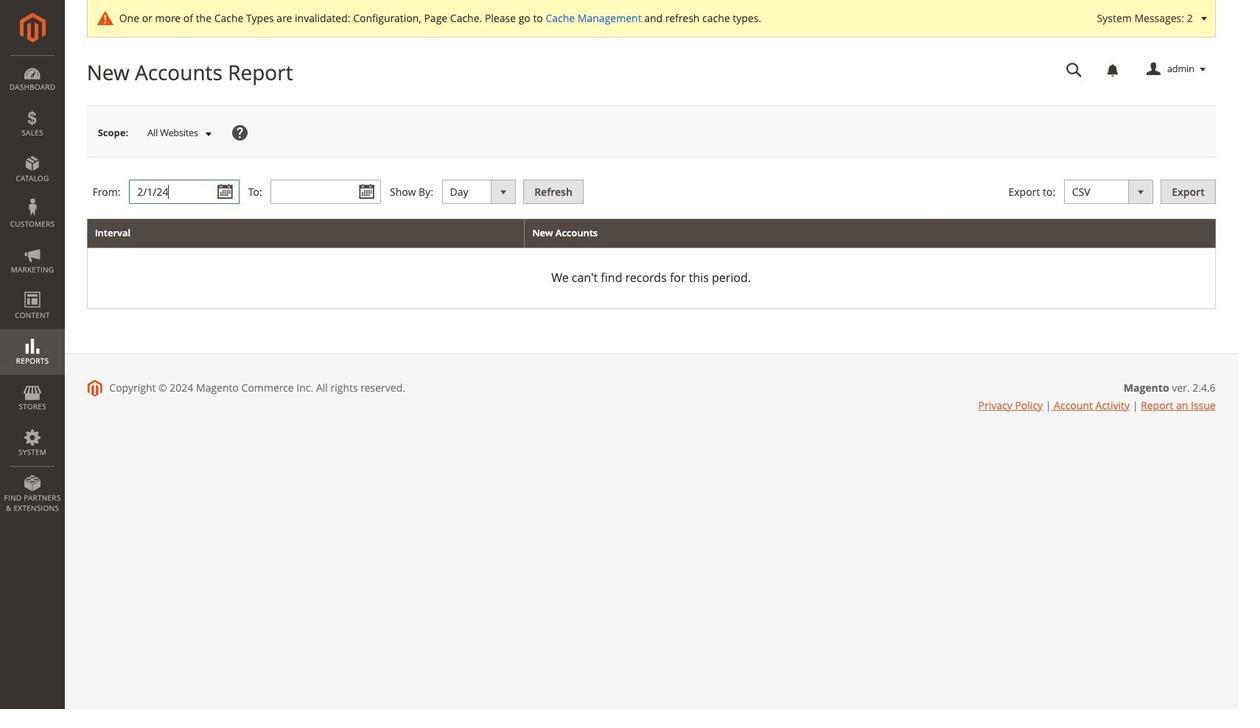 Task type: locate. For each thing, give the bounding box(es) containing it.
None text field
[[1056, 57, 1093, 83], [271, 180, 381, 204], [1056, 57, 1093, 83], [271, 180, 381, 204]]

None text field
[[129, 180, 240, 204]]

menu bar
[[0, 55, 65, 521]]



Task type: describe. For each thing, give the bounding box(es) containing it.
magento admin panel image
[[20, 13, 45, 43]]



